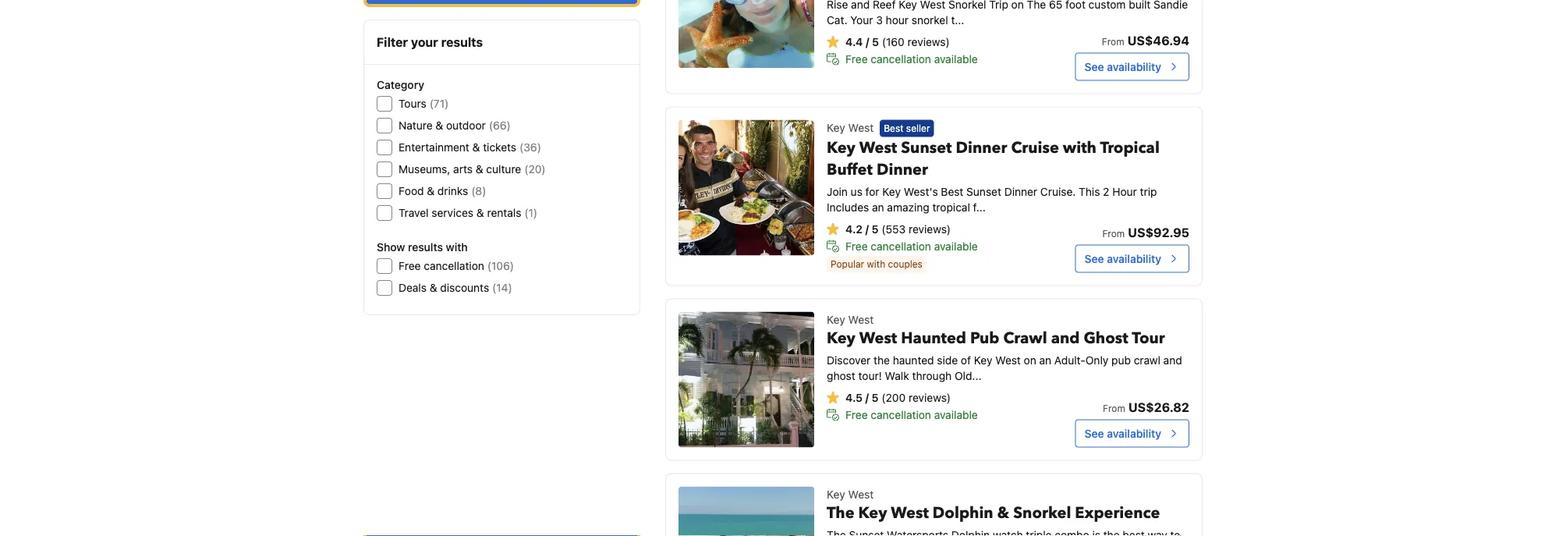 Task type: describe. For each thing, give the bounding box(es) containing it.
& right food
[[427, 185, 435, 197]]

trip
[[990, 0, 1009, 10]]

deals
[[399, 281, 427, 294]]

culture
[[486, 163, 521, 176]]

(14)
[[492, 281, 512, 294]]

available for cruise
[[935, 240, 978, 253]]

4.5 / 5 (200 reviews)
[[846, 391, 951, 404]]

from us$46.94
[[1102, 33, 1190, 47]]

2 vertical spatial and
[[1164, 354, 1183, 366]]

filter
[[377, 35, 408, 50]]

on inside key west key west haunted pub crawl and ghost tour discover the haunted side of key west on an adult-only pub crawl and ghost tour! walk through old...
[[1024, 354, 1037, 366]]

west inside key west sunset dinner cruise with tropical buffet dinner join us for key west's best sunset dinner cruise. this 2 hour trip includes an amazing tropical f...
[[860, 137, 898, 158]]

discover
[[827, 354, 871, 366]]

4.2 / 5 (553 reviews)
[[846, 222, 951, 235]]

tropical
[[1101, 137, 1160, 158]]

& up museums, arts & culture (20)
[[473, 141, 480, 154]]

popular
[[831, 259, 865, 270]]

from inside from us$46.94
[[1102, 36, 1125, 47]]

deals & discounts (14)
[[399, 281, 512, 294]]

tickets
[[483, 141, 517, 154]]

show results with
[[377, 241, 468, 254]]

includes
[[827, 201, 869, 214]]

see availability for key west haunted pub crawl and ghost tour
[[1085, 427, 1162, 440]]

1 vertical spatial sunset
[[967, 185, 1002, 198]]

snorkel inside the rise and reef key west snorkel trip on the 65 foot custom built sandie cat. your 3 hour snorkel t...
[[949, 0, 987, 10]]

from us$92.95
[[1103, 225, 1190, 240]]

join
[[827, 185, 848, 198]]

filter your results
[[377, 35, 483, 50]]

custom
[[1089, 0, 1126, 10]]

cruise.
[[1041, 185, 1076, 198]]

free cancellation (106)
[[399, 259, 514, 272]]

west's
[[904, 185, 938, 198]]

the key west dolphin & snorkel experience image
[[679, 487, 815, 536]]

1 availability from the top
[[1107, 60, 1162, 73]]

1 see availability from the top
[[1085, 60, 1162, 73]]

pub
[[1112, 354, 1131, 366]]

amazing
[[888, 201, 930, 214]]

availability for key west haunted pub crawl and ghost tour
[[1107, 427, 1162, 440]]

free for us$92.95
[[846, 240, 868, 253]]

hour
[[886, 13, 909, 26]]

old...
[[955, 369, 982, 382]]

tours (71)
[[399, 97, 449, 110]]

trip
[[1140, 185, 1158, 198]]

cat.
[[827, 13, 848, 26]]

1 available from the top
[[935, 52, 978, 65]]

an inside key west sunset dinner cruise with tropical buffet dinner join us for key west's best sunset dinner cruise. this 2 hour trip includes an amazing tropical f...
[[872, 201, 885, 214]]

cruise
[[1012, 137, 1059, 158]]

& right deals on the bottom left
[[430, 281, 437, 294]]

side
[[937, 354, 958, 366]]

on inside the rise and reef key west snorkel trip on the 65 foot custom built sandie cat. your 3 hour snorkel t...
[[1012, 0, 1024, 10]]

rise
[[827, 0, 848, 10]]

(553
[[882, 222, 906, 235]]

haunted
[[901, 327, 967, 349]]

of
[[961, 354, 971, 366]]

free cancellation available for west
[[846, 408, 978, 421]]

travel
[[399, 206, 429, 219]]

3
[[876, 13, 883, 26]]

couples
[[888, 259, 923, 270]]

us$92.95
[[1128, 225, 1190, 240]]

& down (71)
[[436, 119, 443, 132]]

4.4 / 5 (160 reviews)
[[846, 35, 950, 48]]

buffet
[[827, 159, 873, 180]]

65
[[1050, 0, 1063, 10]]

(8)
[[471, 185, 486, 197]]

free for us$46.94
[[846, 52, 868, 65]]

key west the key west dolphin & snorkel experience
[[827, 488, 1161, 524]]

from for tropical
[[1103, 228, 1125, 239]]

reviews) for dinner
[[909, 222, 951, 235]]

category
[[377, 78, 424, 91]]

sandie
[[1154, 0, 1188, 10]]

the inside the rise and reef key west snorkel trip on the 65 foot custom built sandie cat. your 3 hour snorkel t...
[[1027, 0, 1047, 10]]

entertainment
[[399, 141, 470, 154]]

1 5 from the top
[[872, 35, 879, 48]]

1 vertical spatial and
[[1052, 327, 1080, 349]]

foot
[[1066, 0, 1086, 10]]

entertainment & tickets (36)
[[399, 141, 541, 154]]

dolphin
[[933, 502, 994, 524]]

4.4
[[846, 35, 863, 48]]

see for tropical
[[1085, 252, 1105, 265]]

5 for sunset
[[872, 222, 879, 235]]

crawl
[[1134, 354, 1161, 366]]

popular with couples
[[831, 259, 923, 270]]

best inside key west sunset dinner cruise with tropical buffet dinner join us for key west's best sunset dinner cruise. this 2 hour trip includes an amazing tropical f...
[[941, 185, 964, 198]]

rise and reef key west snorkel trip on the 65 foot custom built sandie cat. your 3 hour snorkel t...
[[827, 0, 1188, 26]]

this
[[1079, 185, 1101, 198]]

food & drinks (8)
[[399, 185, 486, 197]]

(160
[[882, 35, 905, 48]]

0 horizontal spatial best
[[884, 123, 904, 134]]

us
[[851, 185, 863, 198]]

dinner left cruise.
[[1005, 185, 1038, 198]]

reef
[[873, 0, 896, 10]]

key west sunset dinner cruise with tropical buffet dinner image
[[679, 120, 815, 255]]

& down "(8)"
[[477, 206, 484, 219]]

(106)
[[488, 259, 514, 272]]

dinner left cruise
[[956, 137, 1008, 158]]

cancellation for us$46.94
[[871, 52, 932, 65]]

& right arts
[[476, 163, 483, 176]]

(1)
[[525, 206, 538, 219]]

1 vertical spatial results
[[408, 241, 443, 254]]

only
[[1086, 354, 1109, 366]]

1 horizontal spatial with
[[867, 259, 886, 270]]

and inside the rise and reef key west snorkel trip on the 65 foot custom built sandie cat. your 3 hour snorkel t...
[[851, 0, 870, 10]]

ghost
[[1084, 327, 1129, 349]]

us$46.94
[[1128, 33, 1190, 47]]

travel services & rentals (1)
[[399, 206, 538, 219]]

haunted
[[893, 354, 934, 366]]

free for us$26.82
[[846, 408, 868, 421]]

key west sunset dinner cruise with tropical buffet dinner join us for key west's best sunset dinner cruise. this 2 hour trip includes an amazing tropical f...
[[827, 137, 1160, 214]]



Task type: vqa. For each thing, say whether or not it's contained in the screenshot.
drinks
yes



Task type: locate. For each thing, give the bounding box(es) containing it.
through
[[913, 369, 952, 382]]

free down 4.5
[[846, 408, 868, 421]]

/ right 4.5
[[866, 391, 869, 404]]

free cancellation available down 4.4 / 5 (160 reviews)
[[846, 52, 978, 65]]

2
[[1103, 185, 1110, 198]]

seller
[[907, 123, 930, 134]]

available for haunted
[[935, 408, 978, 421]]

5 left the (200
[[872, 391, 879, 404]]

1 vertical spatial 5
[[872, 222, 879, 235]]

0 vertical spatial on
[[1012, 0, 1024, 10]]

key inside the rise and reef key west snorkel trip on the 65 foot custom built sandie cat. your 3 hour snorkel t...
[[899, 0, 918, 10]]

1 horizontal spatial an
[[1040, 354, 1052, 366]]

cancellation for us$92.95
[[871, 240, 932, 253]]

from down 2
[[1103, 228, 1125, 239]]

free cancellation available for dinner
[[846, 240, 978, 253]]

crawl
[[1004, 327, 1048, 349]]

ghost
[[827, 369, 856, 382]]

drinks
[[438, 185, 468, 197]]

see availability down from us$26.82
[[1085, 427, 1162, 440]]

available down tropical
[[935, 240, 978, 253]]

see availability down from us$46.94
[[1085, 60, 1162, 73]]

adult-
[[1055, 354, 1086, 366]]

2 vertical spatial from
[[1103, 403, 1126, 414]]

with right popular
[[867, 259, 886, 270]]

reviews) down through at the bottom right of the page
[[909, 391, 951, 404]]

pub
[[971, 327, 1000, 349]]

0 vertical spatial and
[[851, 0, 870, 10]]

0 vertical spatial sunset
[[901, 137, 952, 158]]

snorkel up t...
[[949, 0, 987, 10]]

with inside key west sunset dinner cruise with tropical buffet dinner join us for key west's best sunset dinner cruise. this 2 hour trip includes an amazing tropical f...
[[1063, 137, 1097, 158]]

available down t...
[[935, 52, 978, 65]]

museums, arts & culture (20)
[[399, 163, 546, 176]]

1 vertical spatial snorkel
[[1014, 502, 1072, 524]]

3 free cancellation available from the top
[[846, 408, 978, 421]]

with
[[1063, 137, 1097, 158], [446, 241, 468, 254], [867, 259, 886, 270]]

see
[[1085, 60, 1105, 73], [1085, 252, 1105, 265], [1085, 427, 1105, 440]]

key west key west haunted pub crawl and ghost tour discover the haunted side of key west on an adult-only pub crawl and ghost tour! walk through old...
[[827, 313, 1183, 382]]

1 horizontal spatial and
[[1052, 327, 1080, 349]]

snorkel left experience on the bottom right
[[1014, 502, 1072, 524]]

an left adult-
[[1040, 354, 1052, 366]]

0 vertical spatial snorkel
[[949, 0, 987, 10]]

3 available from the top
[[935, 408, 978, 421]]

(36)
[[520, 141, 541, 154]]

experience
[[1076, 502, 1161, 524]]

2 vertical spatial 5
[[872, 391, 879, 404]]

0 vertical spatial from
[[1102, 36, 1125, 47]]

cancellation down 4.4 / 5 (160 reviews)
[[871, 52, 932, 65]]

5 left (160
[[872, 35, 879, 48]]

hour
[[1113, 185, 1138, 198]]

0 vertical spatial best
[[884, 123, 904, 134]]

2 5 from the top
[[872, 222, 879, 235]]

from inside from us$92.95
[[1103, 228, 1125, 239]]

us$26.82
[[1129, 400, 1190, 414]]

see availability down from us$92.95
[[1085, 252, 1162, 265]]

dinner up west's
[[877, 159, 928, 180]]

results right show
[[408, 241, 443, 254]]

1 horizontal spatial sunset
[[967, 185, 1002, 198]]

an inside key west key west haunted pub crawl and ghost tour discover the haunted side of key west on an adult-only pub crawl and ghost tour! walk through old...
[[1040, 354, 1052, 366]]

an
[[872, 201, 885, 214], [1040, 354, 1052, 366]]

and right the crawl
[[1164, 354, 1183, 366]]

0 vertical spatial with
[[1063, 137, 1097, 158]]

the inside key west the key west dolphin & snorkel experience
[[827, 502, 855, 524]]

availability down from us$92.95
[[1107, 252, 1162, 265]]

2 vertical spatial /
[[866, 391, 869, 404]]

walk
[[885, 369, 910, 382]]

availability
[[1107, 60, 1162, 73], [1107, 252, 1162, 265], [1107, 427, 1162, 440]]

4.2
[[846, 222, 863, 235]]

2 vertical spatial see
[[1085, 427, 1105, 440]]

best
[[884, 123, 904, 134], [941, 185, 964, 198]]

/ right 4.4
[[866, 35, 870, 48]]

0 vertical spatial /
[[866, 35, 870, 48]]

0 vertical spatial reviews)
[[908, 35, 950, 48]]

best up tropical
[[941, 185, 964, 198]]

reviews) down snorkel
[[908, 35, 950, 48]]

(20)
[[525, 163, 546, 176]]

discounts
[[440, 281, 489, 294]]

reviews) down amazing
[[909, 222, 951, 235]]

2 vertical spatial with
[[867, 259, 886, 270]]

tour!
[[859, 369, 882, 382]]

snorkel inside key west the key west dolphin & snorkel experience
[[1014, 502, 1072, 524]]

5
[[872, 35, 879, 48], [872, 222, 879, 235], [872, 391, 879, 404]]

3 availability from the top
[[1107, 427, 1162, 440]]

f...
[[974, 201, 986, 214]]

on down crawl on the right of the page
[[1024, 354, 1037, 366]]

& right dolphin
[[998, 502, 1010, 524]]

and up your at the right top
[[851, 0, 870, 10]]

sunset up f...
[[967, 185, 1002, 198]]

key west haunted pub crawl and ghost tour image
[[679, 312, 815, 448]]

available down "old..."
[[935, 408, 978, 421]]

free down 4.4
[[846, 52, 868, 65]]

2 vertical spatial available
[[935, 408, 978, 421]]

free
[[846, 52, 868, 65], [846, 240, 868, 253], [399, 259, 421, 272], [846, 408, 868, 421]]

key west snorkeling with breakfast and unlimited mimosas image
[[679, 0, 815, 68]]

availability down from us$26.82
[[1107, 427, 1162, 440]]

1 free cancellation available from the top
[[846, 52, 978, 65]]

see down from us$26.82
[[1085, 427, 1105, 440]]

2 / from the top
[[866, 222, 869, 235]]

show
[[377, 241, 405, 254]]

dinner
[[956, 137, 1008, 158], [877, 159, 928, 180], [1005, 185, 1038, 198]]

cancellation down the '4.2 / 5 (553 reviews)'
[[871, 240, 932, 253]]

with right cruise
[[1063, 137, 1097, 158]]

1 / from the top
[[866, 35, 870, 48]]

your
[[851, 13, 873, 26]]

see availability for key west sunset dinner cruise with tropical buffet dinner
[[1085, 252, 1162, 265]]

nature
[[399, 119, 433, 132]]

0 horizontal spatial snorkel
[[949, 0, 987, 10]]

0 vertical spatial see
[[1085, 60, 1105, 73]]

0 vertical spatial free cancellation available
[[846, 52, 978, 65]]

services
[[432, 206, 474, 219]]

west
[[920, 0, 946, 10], [849, 121, 874, 134], [860, 137, 898, 158], [849, 313, 874, 326], [860, 327, 898, 349], [996, 354, 1021, 366], [849, 488, 874, 501], [891, 502, 929, 524]]

/ for sunset
[[866, 222, 869, 235]]

t...
[[952, 13, 965, 26]]

see down from us$92.95
[[1085, 252, 1105, 265]]

from down the custom
[[1102, 36, 1125, 47]]

5 for key
[[872, 391, 879, 404]]

/
[[866, 35, 870, 48], [866, 222, 869, 235], [866, 391, 869, 404]]

free cancellation available
[[846, 52, 978, 65], [846, 240, 978, 253], [846, 408, 978, 421]]

key west
[[827, 121, 874, 134]]

key
[[899, 0, 918, 10], [827, 121, 846, 134], [827, 137, 856, 158], [883, 185, 901, 198], [827, 313, 846, 326], [827, 327, 856, 349], [974, 354, 993, 366], [827, 488, 846, 501], [859, 502, 888, 524]]

0 vertical spatial an
[[872, 201, 885, 214]]

2 available from the top
[[935, 240, 978, 253]]

availability down from us$46.94
[[1107, 60, 1162, 73]]

snorkel
[[912, 13, 949, 26]]

1 vertical spatial reviews)
[[909, 222, 951, 235]]

2 availability from the top
[[1107, 252, 1162, 265]]

museums,
[[399, 163, 451, 176]]

from inside from us$26.82
[[1103, 403, 1126, 414]]

nature & outdoor (66)
[[399, 119, 511, 132]]

0 vertical spatial available
[[935, 52, 978, 65]]

cancellation up deals & discounts (14)
[[424, 259, 484, 272]]

cancellation down 4.5 / 5 (200 reviews)
[[871, 408, 932, 421]]

2 vertical spatial see availability
[[1085, 427, 1162, 440]]

1 horizontal spatial the
[[1027, 0, 1047, 10]]

from for crawl
[[1103, 403, 1126, 414]]

0 vertical spatial results
[[441, 35, 483, 50]]

(200
[[882, 391, 906, 404]]

on right the "trip"
[[1012, 0, 1024, 10]]

tours
[[399, 97, 427, 110]]

see for crawl
[[1085, 427, 1105, 440]]

see down from us$46.94
[[1085, 60, 1105, 73]]

for
[[866, 185, 880, 198]]

0 horizontal spatial sunset
[[901, 137, 952, 158]]

results right your
[[441, 35, 483, 50]]

west inside the rise and reef key west snorkel trip on the 65 foot custom built sandie cat. your 3 hour snorkel t...
[[920, 0, 946, 10]]

best left seller
[[884, 123, 904, 134]]

(66)
[[489, 119, 511, 132]]

1 vertical spatial free cancellation available
[[846, 240, 978, 253]]

cancellation
[[871, 52, 932, 65], [871, 240, 932, 253], [424, 259, 484, 272], [871, 408, 932, 421]]

1 vertical spatial see availability
[[1085, 252, 1162, 265]]

0 vertical spatial see availability
[[1085, 60, 1162, 73]]

see availability
[[1085, 60, 1162, 73], [1085, 252, 1162, 265], [1085, 427, 1162, 440]]

3 / from the top
[[866, 391, 869, 404]]

arts
[[453, 163, 473, 176]]

5 left (553
[[872, 222, 879, 235]]

an down for
[[872, 201, 885, 214]]

0 horizontal spatial the
[[827, 502, 855, 524]]

free cancellation available down 4.5 / 5 (200 reviews)
[[846, 408, 978, 421]]

(71)
[[430, 97, 449, 110]]

and
[[851, 0, 870, 10], [1052, 327, 1080, 349], [1164, 354, 1183, 366]]

snorkel
[[949, 0, 987, 10], [1014, 502, 1072, 524]]

& inside key west the key west dolphin & snorkel experience
[[998, 502, 1010, 524]]

rentals
[[487, 206, 522, 219]]

&
[[436, 119, 443, 132], [473, 141, 480, 154], [476, 163, 483, 176], [427, 185, 435, 197], [477, 206, 484, 219], [430, 281, 437, 294], [998, 502, 1010, 524]]

outdoor
[[446, 119, 486, 132]]

/ for key
[[866, 391, 869, 404]]

/ right 4.2
[[866, 222, 869, 235]]

1 horizontal spatial best
[[941, 185, 964, 198]]

free cancellation available up 'couples'
[[846, 240, 978, 253]]

sunset down seller
[[901, 137, 952, 158]]

0 vertical spatial the
[[1027, 0, 1047, 10]]

with up free cancellation (106)
[[446, 241, 468, 254]]

3 see from the top
[[1085, 427, 1105, 440]]

2 see from the top
[[1085, 252, 1105, 265]]

1 vertical spatial from
[[1103, 228, 1125, 239]]

the
[[874, 354, 890, 366]]

tour
[[1132, 327, 1166, 349]]

3 5 from the top
[[872, 391, 879, 404]]

1 vertical spatial /
[[866, 222, 869, 235]]

0 horizontal spatial and
[[851, 0, 870, 10]]

and up adult-
[[1052, 327, 1080, 349]]

2 vertical spatial availability
[[1107, 427, 1162, 440]]

built
[[1129, 0, 1151, 10]]

0 vertical spatial 5
[[872, 35, 879, 48]]

4.5
[[846, 391, 863, 404]]

your
[[411, 35, 438, 50]]

0 horizontal spatial an
[[872, 201, 885, 214]]

best seller
[[884, 123, 930, 134]]

2 see availability from the top
[[1085, 252, 1162, 265]]

1 vertical spatial best
[[941, 185, 964, 198]]

1 vertical spatial the
[[827, 502, 855, 524]]

on
[[1012, 0, 1024, 10], [1024, 354, 1037, 366]]

sunset
[[901, 137, 952, 158], [967, 185, 1002, 198]]

1 vertical spatial with
[[446, 241, 468, 254]]

0 vertical spatial availability
[[1107, 60, 1162, 73]]

2 free cancellation available from the top
[[846, 240, 978, 253]]

cancellation for us$26.82
[[871, 408, 932, 421]]

free down 4.2
[[846, 240, 868, 253]]

1 see from the top
[[1085, 60, 1105, 73]]

2 horizontal spatial with
[[1063, 137, 1097, 158]]

reviews) for west
[[909, 391, 951, 404]]

1 vertical spatial availability
[[1107, 252, 1162, 265]]

1 vertical spatial available
[[935, 240, 978, 253]]

1 vertical spatial an
[[1040, 354, 1052, 366]]

from
[[1102, 36, 1125, 47], [1103, 228, 1125, 239], [1103, 403, 1126, 414]]

1 vertical spatial on
[[1024, 354, 1037, 366]]

2 horizontal spatial and
[[1164, 354, 1183, 366]]

2 vertical spatial free cancellation available
[[846, 408, 978, 421]]

results
[[441, 35, 483, 50], [408, 241, 443, 254]]

food
[[399, 185, 424, 197]]

1 horizontal spatial snorkel
[[1014, 502, 1072, 524]]

from left us$26.82
[[1103, 403, 1126, 414]]

1 vertical spatial see
[[1085, 252, 1105, 265]]

free up deals on the bottom left
[[399, 259, 421, 272]]

3 see availability from the top
[[1085, 427, 1162, 440]]

availability for key west sunset dinner cruise with tropical buffet dinner
[[1107, 252, 1162, 265]]

2 vertical spatial reviews)
[[909, 391, 951, 404]]

0 horizontal spatial with
[[446, 241, 468, 254]]



